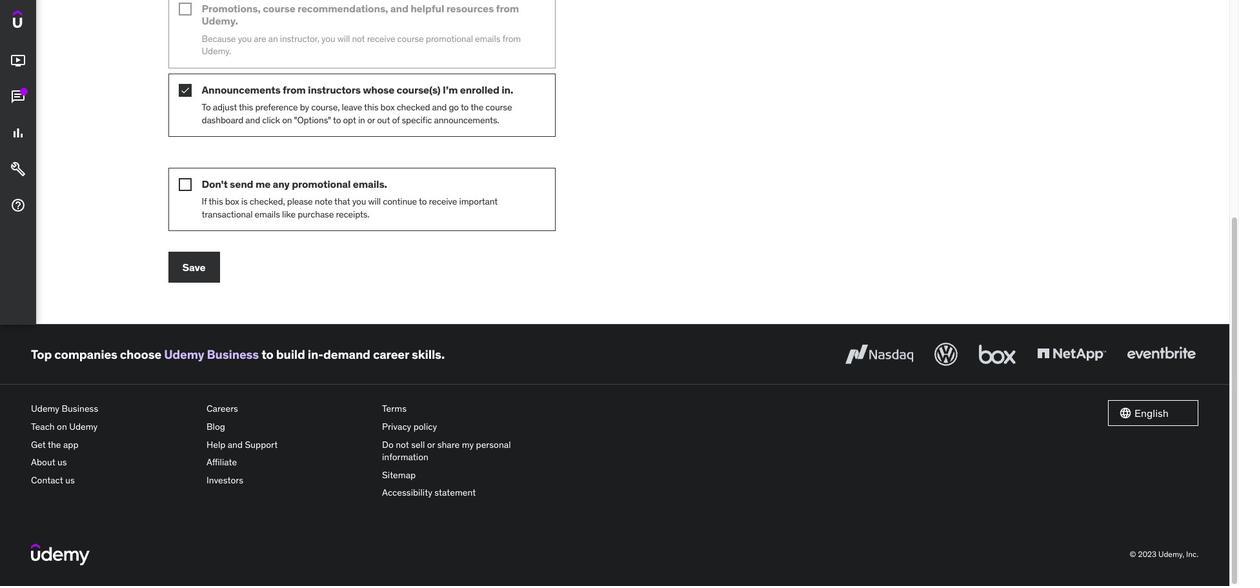Task type: locate. For each thing, give the bounding box(es) containing it.
2 vertical spatial udemy
[[69, 421, 98, 433]]

sitemap
[[382, 469, 416, 481]]

receipts.
[[336, 209, 370, 220]]

2 horizontal spatial course
[[486, 101, 512, 113]]

0 horizontal spatial box
[[225, 196, 239, 207]]

1 horizontal spatial receive
[[429, 196, 457, 207]]

box up out
[[381, 101, 395, 113]]

build
[[276, 347, 305, 362]]

1 vertical spatial or
[[427, 439, 435, 451]]

the right get
[[48, 439, 61, 451]]

investors
[[207, 475, 243, 486]]

1 vertical spatial medium image
[[10, 162, 26, 177]]

and
[[391, 2, 409, 15], [432, 101, 447, 113], [246, 114, 260, 126], [228, 439, 243, 451]]

emails inside the promotions, course recommendations, and helpful resources from udemy. because you are an instructor, you will not receive course promotional emails from udemy.
[[475, 33, 501, 44]]

2 horizontal spatial you
[[352, 196, 366, 207]]

1 vertical spatial medium image
[[10, 125, 26, 141]]

1 horizontal spatial not
[[396, 439, 409, 451]]

small image left don't
[[179, 178, 191, 191]]

us right contact
[[65, 475, 75, 486]]

share
[[438, 439, 460, 451]]

0 horizontal spatial the
[[48, 439, 61, 451]]

in.
[[502, 83, 514, 96]]

whose
[[363, 83, 395, 96]]

0 vertical spatial medium image
[[10, 89, 26, 105]]

0 vertical spatial will
[[338, 33, 350, 44]]

the
[[471, 101, 484, 113], [48, 439, 61, 451]]

1 vertical spatial udemy
[[31, 403, 59, 415]]

2 vertical spatial course
[[486, 101, 512, 113]]

1 horizontal spatial small image
[[1120, 407, 1133, 420]]

receive left important
[[429, 196, 457, 207]]

box inside don't send me any promotional emails. if this box is checked, please note that you will continue to receive important transactional emails like purchase receipts.
[[225, 196, 239, 207]]

1 vertical spatial the
[[48, 439, 61, 451]]

promotional up note
[[292, 178, 351, 191]]

announcements from instructors whose course(s) i'm enrolled in. to adjust this preference by course, leave this box checked and go to the  course dashboard and click on "options" to opt in or out of specific announcements.
[[202, 83, 514, 126]]

2 vertical spatial medium image
[[10, 198, 26, 213]]

from up by
[[283, 83, 306, 96]]

terms privacy policy do not sell or share my personal information sitemap accessibility statement
[[382, 403, 511, 499]]

0 horizontal spatial receive
[[367, 33, 395, 44]]

teach on udemy link
[[31, 419, 196, 436]]

nasdaq image
[[843, 341, 917, 369]]

1 vertical spatial receive
[[429, 196, 457, 207]]

1 vertical spatial not
[[396, 439, 409, 451]]

0 horizontal spatial will
[[338, 33, 350, 44]]

policy
[[414, 421, 437, 433]]

receive inside don't send me any promotional emails. if this box is checked, please note that you will continue to receive important transactional emails like purchase receipts.
[[429, 196, 457, 207]]

will
[[338, 33, 350, 44], [368, 196, 381, 207]]

to left opt
[[333, 114, 341, 126]]

1 vertical spatial will
[[368, 196, 381, 207]]

volkswagen image
[[932, 341, 961, 369]]

1 horizontal spatial will
[[368, 196, 381, 207]]

you
[[238, 33, 252, 44], [322, 33, 336, 44], [352, 196, 366, 207]]

1 horizontal spatial course
[[398, 33, 424, 44]]

0 horizontal spatial not
[[352, 33, 365, 44]]

small image
[[179, 84, 191, 97], [179, 178, 191, 191]]

to left build on the left of the page
[[262, 347, 274, 362]]

affiliate link
[[207, 454, 372, 472]]

0 horizontal spatial emails
[[255, 209, 280, 220]]

course down in.
[[486, 101, 512, 113]]

not
[[352, 33, 365, 44], [396, 439, 409, 451]]

of
[[392, 114, 400, 126]]

0 horizontal spatial course
[[263, 2, 296, 15]]

sell
[[411, 439, 425, 451]]

continue
[[383, 196, 417, 207]]

you left are
[[238, 33, 252, 44]]

or
[[367, 114, 375, 126], [427, 439, 435, 451]]

0 vertical spatial business
[[207, 347, 259, 362]]

you right instructor,
[[322, 33, 336, 44]]

us
[[58, 457, 67, 468], [65, 475, 75, 486]]

1 horizontal spatial or
[[427, 439, 435, 451]]

box left is
[[225, 196, 239, 207]]

opt
[[343, 114, 356, 126]]

not down the recommendations, at the top of the page
[[352, 33, 365, 44]]

promotions,
[[202, 2, 261, 15]]

udemy. down because
[[202, 45, 231, 57]]

help
[[207, 439, 226, 451]]

will down the recommendations, at the top of the page
[[338, 33, 350, 44]]

to right continue
[[419, 196, 427, 207]]

1 vertical spatial udemy.
[[202, 45, 231, 57]]

you up receipts.
[[352, 196, 366, 207]]

1 horizontal spatial you
[[322, 33, 336, 44]]

if
[[202, 196, 207, 207]]

not up information
[[396, 439, 409, 451]]

adjust
[[213, 101, 237, 113]]

1 vertical spatial small image
[[179, 178, 191, 191]]

business
[[207, 347, 259, 362], [62, 403, 98, 415]]

udemy business teach on udemy get the app about us contact us
[[31, 403, 98, 486]]

from up in.
[[503, 33, 521, 44]]

will down emails.
[[368, 196, 381, 207]]

small image inside english button
[[1120, 407, 1133, 420]]

or right 'sell'
[[427, 439, 435, 451]]

0 vertical spatial us
[[58, 457, 67, 468]]

this
[[239, 101, 253, 113], [364, 101, 379, 113], [209, 196, 223, 207]]

udemy business link up get the app link
[[31, 401, 196, 419]]

1 small image from the top
[[179, 84, 191, 97]]

0 horizontal spatial this
[[209, 196, 223, 207]]

1 horizontal spatial udemy
[[69, 421, 98, 433]]

emails down checked,
[[255, 209, 280, 220]]

this right if
[[209, 196, 223, 207]]

0 vertical spatial small image
[[179, 84, 191, 97]]

box image
[[976, 341, 1020, 369]]

udemy,
[[1159, 549, 1185, 559]]

promotional down resources
[[426, 33, 473, 44]]

small image
[[179, 3, 191, 16], [1120, 407, 1133, 420]]

2 vertical spatial from
[[283, 83, 306, 96]]

2 small image from the top
[[179, 178, 191, 191]]

promotions, course recommendations, and helpful resources from udemy. because you are an instructor, you will not receive course promotional emails from udemy.
[[202, 2, 521, 57]]

from
[[496, 2, 519, 15], [503, 33, 521, 44], [283, 83, 306, 96]]

0 horizontal spatial promotional
[[292, 178, 351, 191]]

careers blog help and support affiliate investors
[[207, 403, 278, 486]]

1 vertical spatial emails
[[255, 209, 280, 220]]

1 horizontal spatial the
[[471, 101, 484, 113]]

to inside don't send me any promotional emails. if this box is checked, please note that you will continue to receive important transactional emails like purchase receipts.
[[419, 196, 427, 207]]

app
[[63, 439, 78, 451]]

1 vertical spatial on
[[57, 421, 67, 433]]

is
[[241, 196, 248, 207]]

0 horizontal spatial udemy
[[31, 403, 59, 415]]

0 horizontal spatial on
[[57, 421, 67, 433]]

checked
[[397, 101, 430, 113]]

small image left promotions,
[[179, 3, 191, 16]]

medium image
[[10, 53, 26, 69], [10, 162, 26, 177], [10, 198, 26, 213]]

on inside udemy business teach on udemy get the app about us contact us
[[57, 421, 67, 433]]

us right "about" at the left bottom
[[58, 457, 67, 468]]

or right in
[[367, 114, 375, 126]]

this up in
[[364, 101, 379, 113]]

0 vertical spatial emails
[[475, 33, 501, 44]]

small image left announcements
[[179, 84, 191, 97]]

blog link
[[207, 419, 372, 436]]

eventbrite image
[[1125, 341, 1199, 369]]

preference
[[255, 101, 298, 113]]

1 vertical spatial from
[[503, 33, 521, 44]]

1 horizontal spatial box
[[381, 101, 395, 113]]

1 vertical spatial course
[[398, 33, 424, 44]]

this down announcements
[[239, 101, 253, 113]]

1 udemy. from the top
[[202, 14, 238, 27]]

0 horizontal spatial small image
[[179, 3, 191, 16]]

0 vertical spatial receive
[[367, 33, 395, 44]]

1 vertical spatial promotional
[[292, 178, 351, 191]]

don't
[[202, 178, 228, 191]]

on
[[282, 114, 292, 126], [57, 421, 67, 433]]

contact
[[31, 475, 63, 486]]

course down helpful
[[398, 33, 424, 44]]

receive down the recommendations, at the top of the page
[[367, 33, 395, 44]]

small image left english
[[1120, 407, 1133, 420]]

0 vertical spatial promotional
[[426, 33, 473, 44]]

box
[[381, 101, 395, 113], [225, 196, 239, 207]]

medium image
[[10, 89, 26, 105], [10, 125, 26, 141]]

0 horizontal spatial business
[[62, 403, 98, 415]]

0 vertical spatial udemy image
[[13, 10, 72, 32]]

0 horizontal spatial you
[[238, 33, 252, 44]]

business up careers
[[207, 347, 259, 362]]

the inside announcements from instructors whose course(s) i'm enrolled in. to adjust this preference by course, leave this box checked and go to the  course dashboard and click on "options" to opt in or out of specific announcements.
[[471, 101, 484, 113]]

1 vertical spatial us
[[65, 475, 75, 486]]

statement
[[435, 487, 476, 499]]

and inside careers blog help and support affiliate investors
[[228, 439, 243, 451]]

0 vertical spatial udemy
[[164, 347, 204, 362]]

on inside announcements from instructors whose course(s) i'm enrolled in. to adjust this preference by course, leave this box checked and go to the  course dashboard and click on "options" to opt in or out of specific announcements.
[[282, 114, 292, 126]]

demand
[[324, 347, 371, 362]]

0 horizontal spatial or
[[367, 114, 375, 126]]

about us link
[[31, 454, 196, 472]]

on right teach
[[57, 421, 67, 433]]

0 vertical spatial course
[[263, 2, 296, 15]]

this inside don't send me any promotional emails. if this box is checked, please note that you will continue to receive important transactional emails like purchase receipts.
[[209, 196, 223, 207]]

course
[[263, 2, 296, 15], [398, 33, 424, 44], [486, 101, 512, 113]]

1 horizontal spatial on
[[282, 114, 292, 126]]

0 vertical spatial udemy.
[[202, 14, 238, 27]]

and inside the promotions, course recommendations, and helpful resources from udemy. because you are an instructor, you will not receive course promotional emails from udemy.
[[391, 2, 409, 15]]

don't send me any promotional emails. if this box is checked, please note that you will continue to receive important transactional emails like purchase receipts.
[[202, 178, 498, 220]]

from inside announcements from instructors whose course(s) i'm enrolled in. to adjust this preference by course, leave this box checked and go to the  course dashboard and click on "options" to opt in or out of specific announcements.
[[283, 83, 306, 96]]

udemy right choose
[[164, 347, 204, 362]]

1 vertical spatial box
[[225, 196, 239, 207]]

course up an
[[263, 2, 296, 15]]

udemy up app on the left of page
[[69, 421, 98, 433]]

udemy image
[[13, 10, 72, 32], [31, 544, 90, 566]]

0 vertical spatial on
[[282, 114, 292, 126]]

emails
[[475, 33, 501, 44], [255, 209, 280, 220]]

udemy business link up careers
[[164, 347, 259, 362]]

udemy up teach
[[31, 403, 59, 415]]

0 vertical spatial small image
[[179, 3, 191, 16]]

0 vertical spatial not
[[352, 33, 365, 44]]

helpful
[[411, 2, 444, 15]]

to
[[202, 101, 211, 113]]

udemy
[[164, 347, 204, 362], [31, 403, 59, 415], [69, 421, 98, 433]]

any
[[273, 178, 290, 191]]

to right go
[[461, 101, 469, 113]]

from right resources
[[496, 2, 519, 15]]

help and support link
[[207, 436, 372, 454]]

1 vertical spatial small image
[[1120, 407, 1133, 420]]

and right "help"
[[228, 439, 243, 451]]

0 vertical spatial medium image
[[10, 53, 26, 69]]

the up announcements.
[[471, 101, 484, 113]]

1 horizontal spatial promotional
[[426, 33, 473, 44]]

1 vertical spatial business
[[62, 403, 98, 415]]

on right the click
[[282, 114, 292, 126]]

1 horizontal spatial emails
[[475, 33, 501, 44]]

0 vertical spatial box
[[381, 101, 395, 113]]

top
[[31, 347, 52, 362]]

enrolled
[[460, 83, 500, 96]]

or inside announcements from instructors whose course(s) i'm enrolled in. to adjust this preference by course, leave this box checked and go to the  course dashboard and click on "options" to opt in or out of specific announcements.
[[367, 114, 375, 126]]

udemy. up because
[[202, 14, 238, 27]]

business up app on the left of page
[[62, 403, 98, 415]]

blog
[[207, 421, 225, 433]]

and left helpful
[[391, 2, 409, 15]]

0 vertical spatial or
[[367, 114, 375, 126]]

emails down resources
[[475, 33, 501, 44]]

0 vertical spatial the
[[471, 101, 484, 113]]

business inside udemy business teach on udemy get the app about us contact us
[[62, 403, 98, 415]]



Task type: vqa. For each thing, say whether or not it's contained in the screenshot.
xsmall icon inside the Teaching & Academics link
no



Task type: describe. For each thing, give the bounding box(es) containing it.
the inside udemy business teach on udemy get the app about us contact us
[[48, 439, 61, 451]]

1 medium image from the top
[[10, 53, 26, 69]]

leave
[[342, 101, 362, 113]]

will inside the promotions, course recommendations, and helpful resources from udemy. because you are an instructor, you will not receive course promotional emails from udemy.
[[338, 33, 350, 44]]

not inside the promotions, course recommendations, and helpful resources from udemy. because you are an instructor, you will not receive course promotional emails from udemy.
[[352, 33, 365, 44]]

choose
[[120, 347, 162, 362]]

support
[[245, 439, 278, 451]]

receive inside the promotions, course recommendations, and helpful resources from udemy. because you are an instructor, you will not receive course promotional emails from udemy.
[[367, 33, 395, 44]]

accessibility statement link
[[382, 485, 548, 502]]

personal
[[476, 439, 511, 451]]

course,
[[311, 101, 340, 113]]

course inside announcements from instructors whose course(s) i'm enrolled in. to adjust this preference by course, leave this box checked and go to the  course dashboard and click on "options" to opt in or out of specific announcements.
[[486, 101, 512, 113]]

important
[[459, 196, 498, 207]]

will inside don't send me any promotional emails. if this box is checked, please note that you will continue to receive important transactional emails like purchase receipts.
[[368, 196, 381, 207]]

resources
[[447, 2, 494, 15]]

1 horizontal spatial this
[[239, 101, 253, 113]]

get the app link
[[31, 436, 196, 454]]

recommendations,
[[298, 2, 388, 15]]

note
[[315, 196, 333, 207]]

2 horizontal spatial udemy
[[164, 347, 204, 362]]

by
[[300, 101, 309, 113]]

that
[[335, 196, 350, 207]]

box inside announcements from instructors whose course(s) i'm enrolled in. to adjust this preference by course, leave this box checked and go to the  course dashboard and click on "options" to opt in or out of specific announcements.
[[381, 101, 395, 113]]

checked,
[[250, 196, 285, 207]]

instructor,
[[280, 33, 320, 44]]

accessibility
[[382, 487, 433, 499]]

specific
[[402, 114, 432, 126]]

emails.
[[353, 178, 387, 191]]

terms
[[382, 403, 407, 415]]

1 medium image from the top
[[10, 89, 26, 105]]

0 vertical spatial from
[[496, 2, 519, 15]]

careers link
[[207, 401, 372, 419]]

i'm
[[443, 83, 458, 96]]

about
[[31, 457, 55, 468]]

2023
[[1139, 549, 1157, 559]]

netapp image
[[1035, 341, 1109, 369]]

announcements
[[202, 83, 281, 96]]

career
[[373, 347, 409, 362]]

not inside terms privacy policy do not sell or share my personal information sitemap accessibility statement
[[396, 439, 409, 451]]

privacy policy link
[[382, 419, 548, 436]]

please
[[287, 196, 313, 207]]

save button
[[168, 252, 220, 283]]

english button
[[1109, 401, 1199, 427]]

careers
[[207, 403, 238, 415]]

get
[[31, 439, 46, 451]]

and left go
[[432, 101, 447, 113]]

me
[[256, 178, 271, 191]]

because
[[202, 33, 236, 44]]

1 vertical spatial udemy image
[[31, 544, 90, 566]]

instructors
[[308, 83, 361, 96]]

privacy
[[382, 421, 412, 433]]

in
[[358, 114, 365, 126]]

skills.
[[412, 347, 445, 362]]

© 2023 udemy, inc.
[[1130, 549, 1199, 559]]

in-
[[308, 347, 324, 362]]

0 vertical spatial udemy business link
[[164, 347, 259, 362]]

announcements.
[[434, 114, 500, 126]]

2 udemy. from the top
[[202, 45, 231, 57]]

small image for announcements from instructors whose course(s) i'm enrolled in.
[[179, 84, 191, 97]]

my
[[462, 439, 474, 451]]

click
[[262, 114, 280, 126]]

go
[[449, 101, 459, 113]]

are
[[254, 33, 266, 44]]

information
[[382, 452, 429, 463]]

course(s)
[[397, 83, 441, 96]]

2 medium image from the top
[[10, 162, 26, 177]]

promotional inside the promotions, course recommendations, and helpful resources from udemy. because you are an instructor, you will not receive course promotional emails from udemy.
[[426, 33, 473, 44]]

"options"
[[294, 114, 331, 126]]

©
[[1130, 549, 1137, 559]]

terms link
[[382, 401, 548, 419]]

an
[[268, 33, 278, 44]]

2 horizontal spatial this
[[364, 101, 379, 113]]

transactional
[[202, 209, 253, 220]]

teach
[[31, 421, 55, 433]]

promotional inside don't send me any promotional emails. if this box is checked, please note that you will continue to receive important transactional emails like purchase receipts.
[[292, 178, 351, 191]]

small image for don't send me any promotional emails.
[[179, 178, 191, 191]]

save
[[182, 261, 206, 274]]

2 medium image from the top
[[10, 125, 26, 141]]

3 medium image from the top
[[10, 198, 26, 213]]

top companies choose udemy business to build in-demand career skills.
[[31, 347, 445, 362]]

1 vertical spatial udemy business link
[[31, 401, 196, 419]]

you inside don't send me any promotional emails. if this box is checked, please note that you will continue to receive important transactional emails like purchase receipts.
[[352, 196, 366, 207]]

send
[[230, 178, 253, 191]]

1 horizontal spatial business
[[207, 347, 259, 362]]

or inside terms privacy policy do not sell or share my personal information sitemap accessibility statement
[[427, 439, 435, 451]]

like
[[282, 209, 296, 220]]

dashboard
[[202, 114, 244, 126]]

sitemap link
[[382, 467, 548, 485]]

english
[[1135, 407, 1169, 420]]

investors link
[[207, 472, 372, 490]]

contact us link
[[31, 472, 196, 490]]

emails inside don't send me any promotional emails. if this box is checked, please note that you will continue to receive important transactional emails like purchase receipts.
[[255, 209, 280, 220]]

do not sell or share my personal information button
[[382, 436, 548, 467]]

and left the click
[[246, 114, 260, 126]]

do
[[382, 439, 394, 451]]

affiliate
[[207, 457, 237, 468]]



